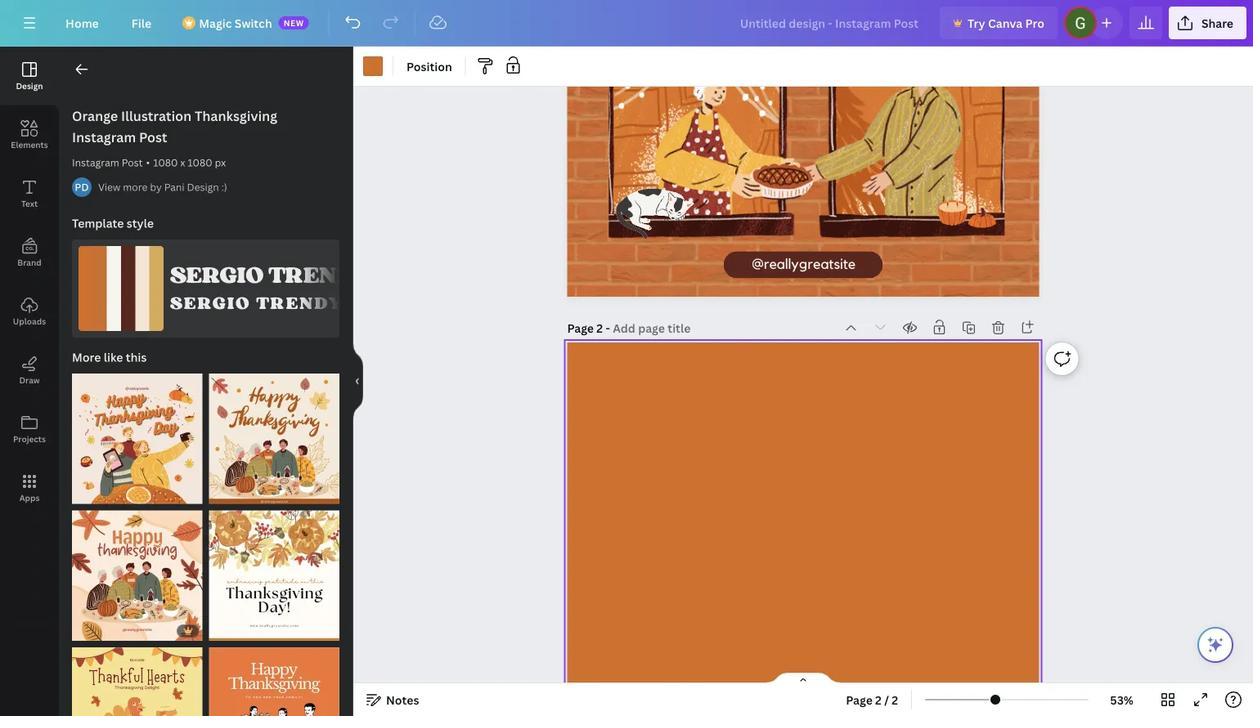 Task type: vqa. For each thing, say whether or not it's contained in the screenshot.
logos,
no



Task type: describe. For each thing, give the bounding box(es) containing it.
brand button
[[0, 223, 59, 282]]

-
[[606, 321, 610, 336]]

canva assistant image
[[1206, 636, 1225, 655]]

orange watercolor happy thanksgiving instagram post group
[[209, 501, 339, 641]]

show pages image
[[764, 672, 842, 685]]

@reallygreatsite
[[752, 258, 856, 273]]

text button
[[0, 164, 59, 223]]

beige yellow cute illustrative happy thanksgiving instagram post image
[[209, 374, 339, 504]]

by
[[150, 180, 162, 194]]

#db6a17 image
[[363, 56, 383, 76]]

more
[[123, 180, 148, 194]]

pani design :) element
[[72, 177, 92, 197]]

yellow illustrative thanksgiving instagram post group
[[72, 638, 202, 717]]

main menu bar
[[0, 0, 1253, 47]]

try canva pro button
[[940, 7, 1058, 39]]

pro
[[1025, 15, 1044, 31]]

orange white minimal doodle illustrative thanksgiving instagram post group
[[209, 638, 339, 717]]

1 sergio from the top
[[170, 261, 263, 289]]

new
[[284, 17, 304, 28]]

text
[[21, 198, 38, 209]]

53%
[[1110, 692, 1134, 708]]

2 for /
[[875, 692, 882, 708]]

x
[[180, 156, 185, 169]]

1 1080 from the left
[[153, 156, 178, 169]]

#db6a17 image
[[363, 56, 383, 76]]

notes button
[[360, 687, 426, 713]]

view
[[98, 180, 121, 194]]

more
[[72, 350, 101, 365]]

orange playful thanksgiving instagram post group
[[72, 364, 202, 504]]

file button
[[118, 7, 165, 39]]

style
[[127, 216, 154, 231]]

switch
[[235, 15, 272, 31]]

view more by pani design :) button
[[98, 179, 227, 195]]

apps
[[19, 492, 40, 503]]

this
[[126, 350, 147, 365]]

elements button
[[0, 106, 59, 164]]

projects button
[[0, 400, 59, 459]]

illustration
[[121, 107, 192, 125]]

brand
[[17, 257, 41, 268]]

orange watercolor happy thanksgiving instagram post image
[[209, 511, 339, 641]]

0 vertical spatial trendy
[[269, 261, 371, 289]]

orange illustrated happy thanksgiving day instagram post group
[[72, 501, 202, 641]]

1 vertical spatial post
[[122, 156, 143, 169]]

magic
[[199, 15, 232, 31]]

thanksgiving
[[195, 107, 277, 125]]

home
[[65, 15, 99, 31]]

file
[[131, 15, 151, 31]]

try
[[968, 15, 985, 31]]

1 vertical spatial trendy
[[256, 293, 344, 314]]

orange
[[72, 107, 118, 125]]

try canva pro
[[968, 15, 1044, 31]]

1080 x 1080 px
[[153, 156, 226, 169]]

1 vertical spatial design
[[187, 180, 219, 194]]

instagram post
[[72, 156, 143, 169]]



Task type: locate. For each thing, give the bounding box(es) containing it.
1 horizontal spatial 2
[[875, 692, 882, 708]]

Design title text field
[[727, 7, 933, 39]]

trendy
[[269, 261, 371, 289], [256, 293, 344, 314]]

0 vertical spatial post
[[139, 128, 167, 146]]

orange playful thanksgiving instagram post image
[[72, 374, 202, 504]]

uploads
[[13, 316, 46, 327]]

2 sergio from the top
[[170, 293, 251, 314]]

pani design :) image
[[72, 177, 92, 197]]

hide image
[[353, 342, 363, 421]]

template
[[72, 216, 124, 231]]

0 horizontal spatial page
[[567, 321, 594, 336]]

1 vertical spatial instagram
[[72, 156, 119, 169]]

1 horizontal spatial page
[[846, 692, 873, 708]]

1 instagram from the top
[[72, 128, 136, 146]]

home link
[[52, 7, 112, 39]]

post inside orange illustration thanksgiving instagram post
[[139, 128, 167, 146]]

position
[[407, 58, 452, 74]]

draw
[[19, 375, 40, 386]]

2 left /
[[875, 692, 882, 708]]

1 horizontal spatial design
[[187, 180, 219, 194]]

2
[[597, 321, 603, 336], [875, 692, 882, 708], [892, 692, 898, 708]]

0 horizontal spatial 2
[[597, 321, 603, 336]]

view more by pani design :)
[[98, 180, 227, 194]]

page for page 2 -
[[567, 321, 594, 336]]

like
[[104, 350, 123, 365]]

0 vertical spatial design
[[16, 80, 43, 91]]

:)
[[221, 180, 227, 194]]

design up elements button
[[16, 80, 43, 91]]

1080 right x
[[188, 156, 212, 169]]

post down illustration
[[139, 128, 167, 146]]

Page title text field
[[613, 320, 692, 337]]

2 left -
[[597, 321, 603, 336]]

instagram inside orange illustration thanksgiving instagram post
[[72, 128, 136, 146]]

1080
[[153, 156, 178, 169], [188, 156, 212, 169]]

sergio trendy sergio trendy
[[170, 261, 371, 314]]

orange white minimal doodle illustrative thanksgiving instagram post image
[[209, 648, 339, 717]]

page left /
[[846, 692, 873, 708]]

orange illustration thanksgiving instagram post
[[72, 107, 277, 146]]

instagram down orange
[[72, 128, 136, 146]]

0 vertical spatial sergio
[[170, 261, 263, 289]]

px
[[215, 156, 226, 169]]

page 2 / 2
[[846, 692, 898, 708]]

page inside "button"
[[846, 692, 873, 708]]

page for page 2 / 2
[[846, 692, 873, 708]]

magic switch
[[199, 15, 272, 31]]

2 for -
[[597, 321, 603, 336]]

sergio
[[170, 261, 263, 289], [170, 293, 251, 314]]

position button
[[400, 53, 459, 79]]

elements
[[11, 139, 48, 150]]

share button
[[1169, 7, 1247, 39]]

0 horizontal spatial 1080
[[153, 156, 178, 169]]

instagram up view
[[72, 156, 119, 169]]

design button
[[0, 47, 59, 106]]

share
[[1201, 15, 1233, 31]]

template style
[[72, 216, 154, 231]]

uploads button
[[0, 282, 59, 341]]

beige yellow cute illustrative happy thanksgiving instagram post group
[[209, 364, 339, 504]]

page 2 / 2 button
[[839, 687, 905, 713]]

more like this
[[72, 350, 147, 365]]

0 vertical spatial page
[[567, 321, 594, 336]]

canva
[[988, 15, 1023, 31]]

projects
[[13, 434, 46, 445]]

2 instagram from the top
[[72, 156, 119, 169]]

2 1080 from the left
[[188, 156, 212, 169]]

page left -
[[567, 321, 594, 336]]

draw button
[[0, 341, 59, 400]]

pani
[[164, 180, 184, 194]]

side panel tab list
[[0, 47, 59, 518]]

apps button
[[0, 459, 59, 518]]

design
[[16, 80, 43, 91], [187, 180, 219, 194]]

2 horizontal spatial 2
[[892, 692, 898, 708]]

notes
[[386, 692, 419, 708]]

instagram
[[72, 128, 136, 146], [72, 156, 119, 169]]

1080 left x
[[153, 156, 178, 169]]

0 vertical spatial instagram
[[72, 128, 136, 146]]

1 vertical spatial page
[[846, 692, 873, 708]]

post
[[139, 128, 167, 146], [122, 156, 143, 169]]

design inside side panel tab list
[[16, 80, 43, 91]]

0 horizontal spatial design
[[16, 80, 43, 91]]

1 vertical spatial sergio
[[170, 293, 251, 314]]

post up more
[[122, 156, 143, 169]]

orange illustrated happy thanksgiving day instagram post image
[[72, 511, 202, 641]]

yellow illustrative thanksgiving instagram post image
[[72, 648, 202, 717]]

2 right /
[[892, 692, 898, 708]]

page
[[567, 321, 594, 336], [846, 692, 873, 708]]

53% button
[[1095, 687, 1148, 713]]

1 horizontal spatial 1080
[[188, 156, 212, 169]]

design left :)
[[187, 180, 219, 194]]

page 2 -
[[567, 321, 613, 336]]

/
[[884, 692, 889, 708]]



